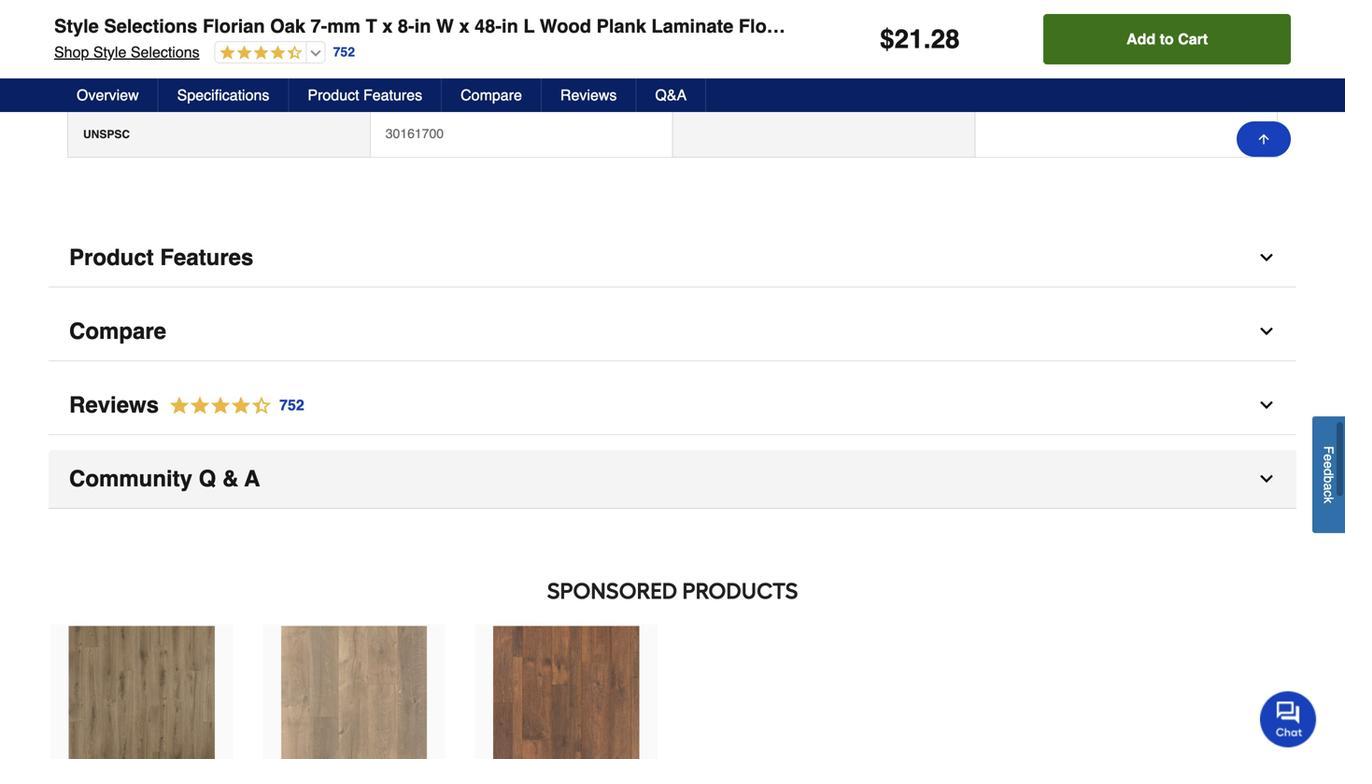 Task type: locate. For each thing, give the bounding box(es) containing it.
pergo pro +wetprotect knightwood oak 10-mm t x 7-1/2-in w x 47-1/4-in l waterproof and water resistant wood plank laminate flooring (27-sq ft) image
[[69, 627, 215, 760]]

0 vertical spatial product features button
[[289, 78, 442, 112]]

0 horizontal spatial in
[[415, 15, 431, 37]]

4.4 stars image containing 752
[[159, 393, 305, 419]]

0 vertical spatial style
[[54, 15, 99, 37]]

1 in from the left
[[415, 15, 431, 37]]

overview
[[77, 86, 139, 104]]

1 vertical spatial product features
[[69, 245, 254, 270]]

reviews
[[561, 86, 617, 104], [69, 392, 159, 418]]

b
[[1322, 476, 1337, 483]]

0 vertical spatial selections
[[104, 15, 198, 37]]

add
[[1127, 30, 1156, 48]]

1 chevron down image from the top
[[1258, 322, 1276, 341]]

0 horizontal spatial 752
[[279, 397, 304, 414]]

0 horizontal spatial product
[[69, 245, 154, 270]]

reviews up community
[[69, 392, 159, 418]]

21
[[895, 24, 924, 54]]

selections
[[104, 15, 198, 37], [131, 43, 200, 61]]

(23.91-
[[819, 15, 878, 37]]

2 x from the left
[[459, 15, 470, 37]]

a
[[1322, 483, 1337, 491]]

chevron down image for product features
[[1258, 248, 1276, 267]]

chat invite button image
[[1261, 691, 1318, 748]]

752
[[333, 45, 355, 59], [279, 397, 304, 414]]

sponsored products
[[547, 578, 798, 605]]

$ 21 . 28
[[880, 24, 960, 54]]

1 horizontal spatial x
[[459, 15, 470, 37]]

4.4 stars image up the &
[[159, 393, 305, 419]]

in left l
[[502, 15, 518, 37]]

style
[[54, 15, 99, 37], [93, 43, 127, 61]]

style up shop
[[54, 15, 99, 37]]

chevron down image inside compare button
[[1258, 322, 1276, 341]]

cart
[[1178, 30, 1208, 48]]

e up the d
[[1322, 454, 1337, 462]]

chevron down image
[[1258, 248, 1276, 267], [1258, 470, 1276, 489]]

0 horizontal spatial compare
[[69, 319, 166, 344]]

1 vertical spatial product features button
[[49, 229, 1297, 288]]

chevron down image for community q & a
[[1258, 470, 1276, 489]]

2 in from the left
[[502, 15, 518, 37]]

product for the product features button associated with the bottommost compare button
[[69, 245, 154, 270]]

0 horizontal spatial features
[[160, 245, 254, 270]]

1 horizontal spatial reviews
[[561, 86, 617, 104]]

1 vertical spatial reviews
[[69, 392, 159, 418]]

0 vertical spatial chevron down image
[[1258, 248, 1276, 267]]

1 vertical spatial product
[[69, 245, 154, 270]]

2 chevron down image from the top
[[1258, 396, 1276, 415]]

chevron down image
[[1258, 322, 1276, 341], [1258, 396, 1276, 415]]

0 vertical spatial product features
[[308, 86, 422, 104]]

in left w
[[415, 15, 431, 37]]

30161700
[[386, 126, 444, 141]]

$
[[880, 24, 895, 54]]

0 vertical spatial features
[[363, 86, 422, 104]]

arrow up image
[[1257, 132, 1272, 147]]

1 horizontal spatial compare
[[461, 86, 522, 104]]

1 horizontal spatial product
[[308, 86, 359, 104]]

reviews for the bottommost compare button
[[69, 392, 159, 418]]

4.4 stars image
[[216, 45, 302, 62], [159, 393, 305, 419]]

4.4 stars image down florian
[[216, 45, 302, 62]]

selections up 'shop style selections'
[[104, 15, 198, 37]]

1 vertical spatial 752
[[279, 397, 304, 414]]

product
[[308, 86, 359, 104], [69, 245, 154, 270]]

compare
[[461, 86, 522, 104], [69, 319, 166, 344]]

specifications
[[177, 86, 269, 104]]

0 horizontal spatial x
[[382, 15, 393, 37]]

e
[[1322, 454, 1337, 462], [1322, 462, 1337, 469]]

e up the b
[[1322, 462, 1337, 469]]

0 vertical spatial compare
[[461, 86, 522, 104]]

1 vertical spatial selections
[[131, 43, 200, 61]]

1 vertical spatial features
[[160, 245, 254, 270]]

product for the product features button associated with the top compare button
[[308, 86, 359, 104]]

product features button
[[289, 78, 442, 112], [49, 229, 1297, 288]]

reviews down wood
[[561, 86, 617, 104]]

x
[[382, 15, 393, 37], [459, 15, 470, 37]]

1 horizontal spatial product features
[[308, 86, 422, 104]]

0 horizontal spatial reviews
[[69, 392, 159, 418]]

1 vertical spatial 4.4 stars image
[[159, 393, 305, 419]]

pergo timbercraft + wetprotect wheaton oak 12-mm t x 7-1/2-in w x 54-in l waterproof and water resistant wood plank laminate flooring (16.93-sq ft) image
[[281, 627, 427, 760]]

add to cart button
[[1044, 14, 1291, 64]]

product features button for the top compare button
[[289, 78, 442, 112]]

in
[[415, 15, 431, 37], [502, 15, 518, 37]]

x right w
[[459, 15, 470, 37]]

1 chevron down image from the top
[[1258, 248, 1276, 267]]

k
[[1322, 497, 1337, 504]]

chevron down image inside community q & a "button"
[[1258, 470, 1276, 489]]

t
[[366, 15, 377, 37]]

1 horizontal spatial features
[[363, 86, 422, 104]]

compare button
[[442, 78, 542, 112], [49, 303, 1297, 362]]

x right 't'
[[382, 15, 393, 37]]

1 vertical spatial chevron down image
[[1258, 396, 1276, 415]]

0 vertical spatial product
[[308, 86, 359, 104]]

7-
[[311, 15, 327, 37]]

1 vertical spatial compare
[[69, 319, 166, 344]]

1 vertical spatial chevron down image
[[1258, 470, 1276, 489]]

product features
[[308, 86, 422, 104], [69, 245, 254, 270]]

laminate
[[652, 15, 734, 37]]

2 chevron down image from the top
[[1258, 470, 1276, 489]]

unspsc
[[83, 128, 130, 141]]

752 inside the 4.4 stars 'image'
[[279, 397, 304, 414]]

florian
[[203, 15, 265, 37]]

0 vertical spatial chevron down image
[[1258, 322, 1276, 341]]

chevron down image inside the product features button
[[1258, 248, 1276, 267]]

features
[[363, 86, 422, 104], [160, 245, 254, 270]]

1 vertical spatial compare button
[[49, 303, 1297, 362]]

1 horizontal spatial in
[[502, 15, 518, 37]]

selections up miscellaneous
[[131, 43, 200, 61]]

community q & a
[[69, 466, 260, 492]]

miscellaneous
[[109, 83, 199, 98]]

0 vertical spatial compare button
[[442, 78, 542, 112]]

0 horizontal spatial product features
[[69, 245, 254, 270]]

0 vertical spatial reviews
[[561, 86, 617, 104]]

features for the product features button associated with the top compare button
[[363, 86, 422, 104]]

style right shop
[[93, 43, 127, 61]]

compare for the top compare button
[[461, 86, 522, 104]]

reviews inside button
[[561, 86, 617, 104]]

q
[[199, 466, 216, 492]]

0 vertical spatial 4.4 stars image
[[216, 45, 302, 62]]

0 vertical spatial 752
[[333, 45, 355, 59]]



Task type: describe. For each thing, give the bounding box(es) containing it.
48-
[[475, 15, 502, 37]]

l
[[524, 15, 535, 37]]

plank
[[597, 15, 647, 37]]

w
[[436, 15, 454, 37]]

wood
[[540, 15, 591, 37]]

pergo timbercraft + wetprotect hillcrest hickory 12-mm t x 7-1/2-in w x 47-1/4-in l waterproof and water resistant wood plank laminate flooring (19.63-sq ft) image
[[494, 627, 640, 760]]

f
[[1322, 446, 1337, 454]]

1 e from the top
[[1322, 454, 1337, 462]]

&
[[222, 466, 239, 492]]

c
[[1322, 491, 1337, 497]]

8-
[[398, 15, 415, 37]]

product features for the product features button associated with the top compare button
[[308, 86, 422, 104]]

style selections florian oak 7-mm t x 8-in w x 48-in l wood plank laminate flooring (23.91-sq ft)
[[54, 15, 924, 37]]

1 vertical spatial style
[[93, 43, 127, 61]]

reviews button
[[542, 78, 637, 112]]

reviews for the top compare button
[[561, 86, 617, 104]]

.
[[924, 24, 931, 54]]

chevron down image for reviews
[[1258, 396, 1276, 415]]

southdeep products heading
[[49, 573, 1297, 610]]

sq
[[878, 15, 900, 37]]

community q & a button
[[49, 450, 1297, 509]]

specifications button
[[159, 78, 289, 112]]

products
[[683, 578, 798, 605]]

chevron down image for compare
[[1258, 322, 1276, 341]]

product features button for the bottommost compare button
[[49, 229, 1297, 288]]

1 horizontal spatial 752
[[333, 45, 355, 59]]

shop style selections
[[54, 43, 200, 61]]

shop
[[54, 43, 89, 61]]

f e e d b a c k button
[[1313, 417, 1346, 533]]

1 x from the left
[[382, 15, 393, 37]]

ft)
[[905, 15, 924, 37]]

q&a button
[[637, 78, 707, 112]]

flooring
[[739, 15, 814, 37]]

oak
[[270, 15, 306, 37]]

28
[[931, 24, 960, 54]]

to
[[1160, 30, 1174, 48]]

d
[[1322, 469, 1337, 476]]

product features for the product features button associated with the bottommost compare button
[[69, 245, 254, 270]]

2 e from the top
[[1322, 462, 1337, 469]]

compare for the bottommost compare button
[[69, 319, 166, 344]]

mm
[[327, 15, 361, 37]]

f e e d b a c k
[[1322, 446, 1337, 504]]

features for the product features button associated with the bottommost compare button
[[160, 245, 254, 270]]

sponsored
[[547, 578, 678, 605]]

q&a
[[655, 86, 687, 104]]

add to cart
[[1127, 30, 1208, 48]]

community
[[69, 466, 192, 492]]

a
[[244, 466, 260, 492]]

overview button
[[58, 78, 159, 112]]



Task type: vqa. For each thing, say whether or not it's contained in the screenshot.
Community Q & A button
yes



